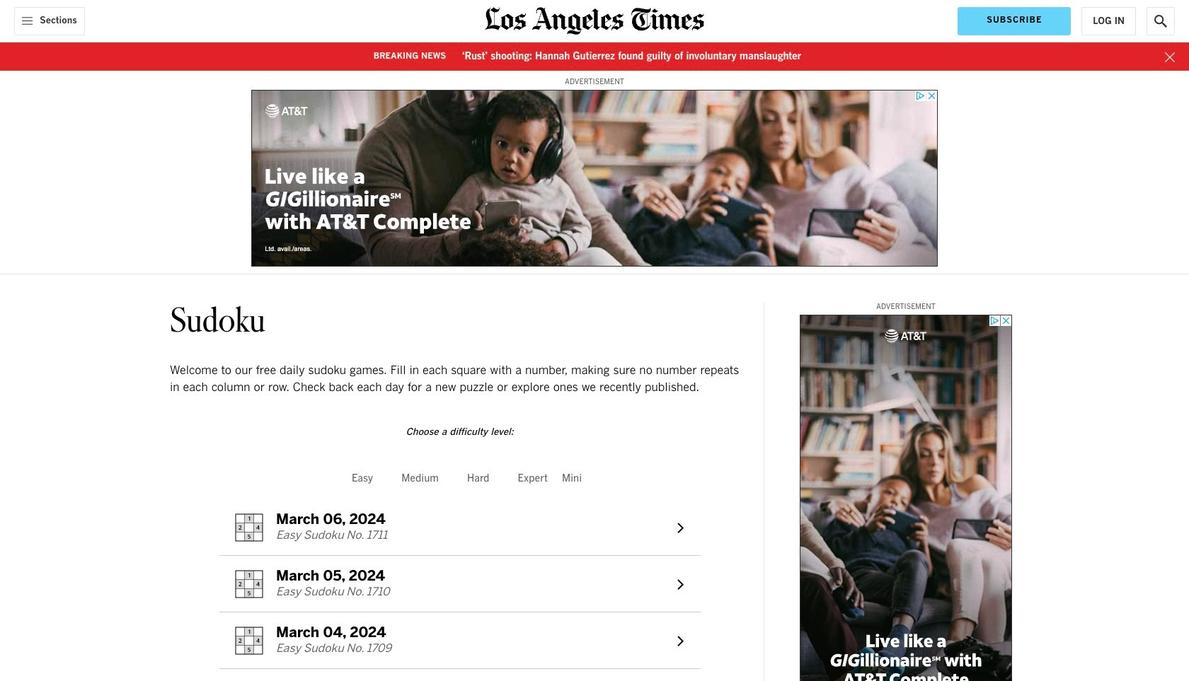Task type: locate. For each thing, give the bounding box(es) containing it.
0 vertical spatial advertisement element
[[251, 90, 938, 267]]

home page image
[[485, 7, 705, 35]]

1 vertical spatial advertisement element
[[800, 315, 1013, 682]]

advertisement element
[[251, 90, 938, 267], [800, 315, 1013, 682]]



Task type: describe. For each thing, give the bounding box(es) containing it.
close banner image
[[1166, 52, 1176, 62]]



Task type: vqa. For each thing, say whether or not it's contained in the screenshot.
seventh Open Sub Navigation icon from the bottom
no



